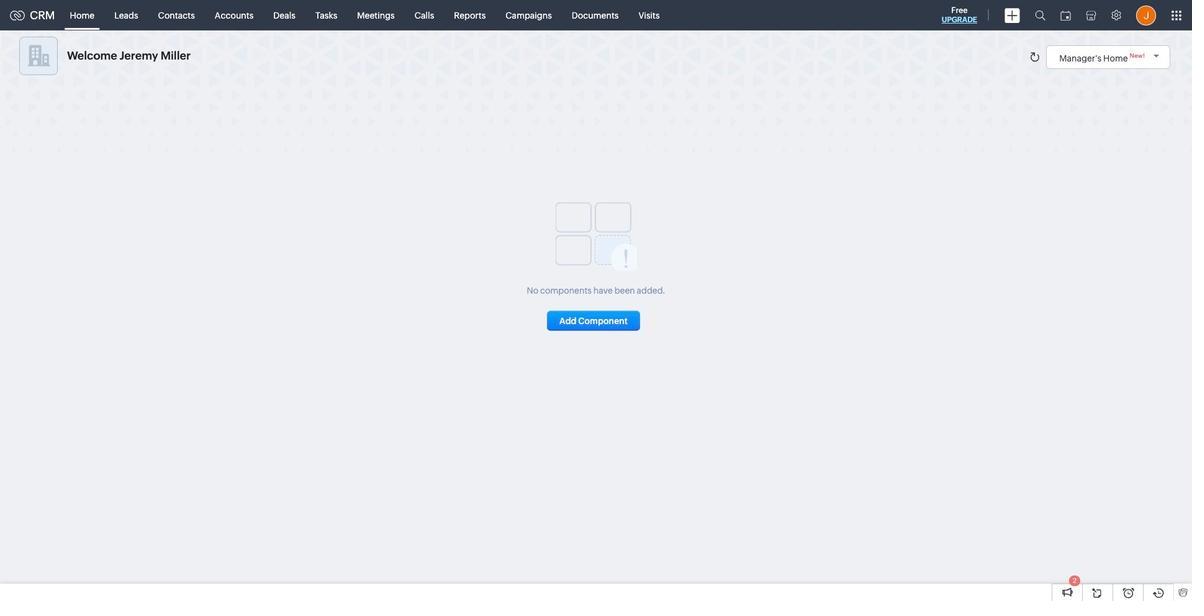Task type: describe. For each thing, give the bounding box(es) containing it.
profile image
[[1137, 5, 1157, 25]]

search image
[[1035, 10, 1046, 20]]

create menu element
[[998, 0, 1028, 30]]

calendar image
[[1061, 10, 1071, 20]]

create menu image
[[1005, 8, 1020, 23]]



Task type: vqa. For each thing, say whether or not it's contained in the screenshot.
"logo"
yes



Task type: locate. For each thing, give the bounding box(es) containing it.
profile element
[[1129, 0, 1164, 30]]

search element
[[1028, 0, 1053, 30]]

logo image
[[10, 10, 25, 20]]



